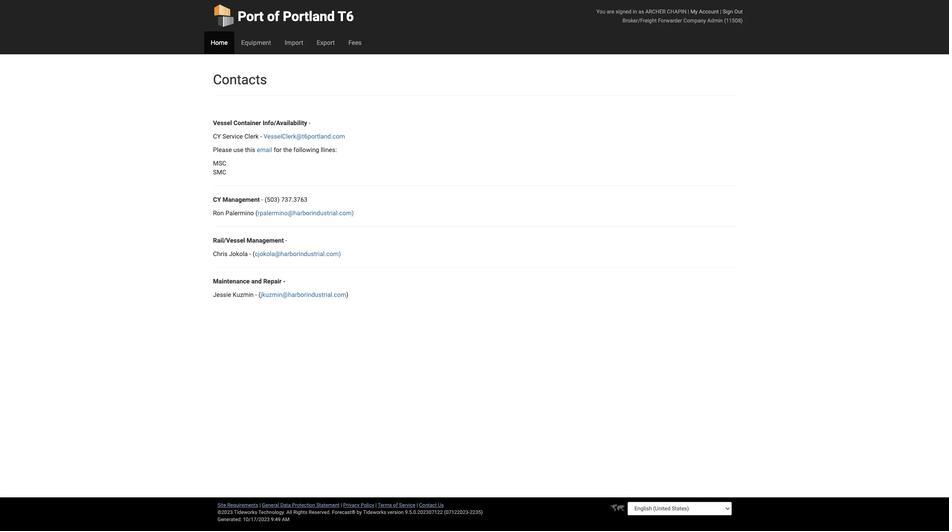 Task type: vqa. For each thing, say whether or not it's contained in the screenshot.
Sign up » Link
no



Task type: describe. For each thing, give the bounding box(es) containing it.
are
[[607, 9, 615, 15]]

- right clerk
[[260, 133, 262, 140]]

- right "jokola"
[[249, 251, 251, 258]]

cy management - (503) 737.3763
[[213, 196, 308, 203]]

(07122023-
[[444, 510, 470, 516]]

requirements
[[227, 503, 258, 509]]

generated:
[[218, 517, 242, 523]]

sign
[[723, 9, 733, 15]]

maintenance
[[213, 278, 250, 285]]

jessie kuzmin - ( jkuzmin@harborindustrial.com )
[[213, 291, 349, 299]]

| up 9.5.0.202307122
[[417, 503, 418, 509]]

chapin
[[667, 9, 687, 15]]

jkuzmin@harborindustrial.com link
[[261, 291, 346, 299]]

- left (503) at the left top of page
[[261, 196, 263, 203]]

terms
[[378, 503, 392, 509]]

please use this email for the following llines:
[[213, 146, 337, 154]]

account
[[699, 9, 719, 15]]

llines:
[[321, 146, 337, 154]]

chris
[[213, 251, 228, 258]]

for
[[274, 146, 282, 154]]

contacts
[[213, 72, 267, 88]]

home button
[[204, 31, 235, 54]]

protection
[[292, 503, 315, 509]]

)
[[346, 291, 349, 299]]

- up vesselclerk@t6portland.com
[[309, 119, 311, 127]]

fees button
[[342, 31, 369, 54]]

of inside site requirements | general data protection statement | privacy policy | terms of service | contact us ©2023 tideworks technology. all rights reserved. forecast® by tideworks version 9.5.0.202307122 (07122023-2235) generated: 10/17/2023 9:49 am
[[393, 503, 398, 509]]

palermino
[[226, 210, 254, 217]]

reserved.
[[309, 510, 331, 516]]

portland
[[283, 9, 335, 24]]

msc
[[213, 160, 226, 167]]

rail/vessel management -
[[213, 237, 287, 244]]

2235)
[[470, 510, 483, 516]]

management for rail/vessel management
[[247, 237, 284, 244]]

t6
[[338, 9, 354, 24]]

| up forecast®
[[341, 503, 342, 509]]

9.5.0.202307122
[[405, 510, 443, 516]]

( for cjokola@harborindustrial.com)
[[253, 251, 255, 258]]

737.3763
[[281, 196, 308, 203]]

- right repair
[[283, 278, 286, 285]]

repair
[[263, 278, 282, 285]]

data
[[280, 503, 291, 509]]

0 horizontal spatial of
[[267, 9, 280, 24]]

rpalermino@harborindustrial.com)
[[258, 210, 354, 217]]

( for jkuzmin@harborindustrial.com
[[259, 291, 261, 299]]

us
[[438, 503, 444, 509]]

version
[[388, 510, 404, 516]]

privacy
[[343, 503, 360, 509]]

email
[[257, 146, 272, 154]]

general
[[262, 503, 279, 509]]

email link
[[257, 146, 272, 154]]

rpalermino@harborindustrial.com) link
[[258, 210, 354, 217]]

signed
[[616, 9, 632, 15]]

service inside site requirements | general data protection statement | privacy policy | terms of service | contact us ©2023 tideworks technology. all rights reserved. forecast® by tideworks version 9.5.0.202307122 (07122023-2235) generated: 10/17/2023 9:49 am
[[399, 503, 416, 509]]

import button
[[278, 31, 310, 54]]

site
[[218, 503, 226, 509]]

my
[[691, 9, 698, 15]]

info/availability
[[263, 119, 307, 127]]

cy for cy management - (503) 737.3763
[[213, 196, 221, 203]]

please
[[213, 146, 232, 154]]

10/17/2023
[[243, 517, 270, 523]]

- right kuzmin at bottom
[[255, 291, 257, 299]]

export
[[317, 39, 335, 46]]

jessie
[[213, 291, 231, 299]]

use
[[233, 146, 244, 154]]

0 vertical spatial service
[[223, 133, 243, 140]]

vessel container info/availability -
[[213, 119, 311, 127]]

contact
[[419, 503, 437, 509]]

in
[[633, 9, 637, 15]]

import
[[285, 39, 303, 46]]

following
[[294, 146, 319, 154]]

rights
[[294, 510, 308, 516]]

vessel
[[213, 119, 232, 127]]

| left general
[[260, 503, 261, 509]]

- up chris jokola - ( cjokola@harborindustrial.com)
[[285, 237, 287, 244]]



Task type: locate. For each thing, give the bounding box(es) containing it.
( down "cy management - (503) 737.3763"
[[256, 210, 258, 217]]

broker/freight
[[623, 18, 657, 24]]

0 horizontal spatial service
[[223, 133, 243, 140]]

rail/vessel
[[213, 237, 245, 244]]

|
[[688, 9, 689, 15], [720, 9, 722, 15], [260, 503, 261, 509], [341, 503, 342, 509], [376, 503, 377, 509], [417, 503, 418, 509]]

( down and
[[259, 291, 261, 299]]

(11508)
[[724, 18, 743, 24]]

1 vertical spatial cy
[[213, 196, 221, 203]]

jokola
[[229, 251, 248, 258]]

smc
[[213, 169, 226, 176]]

technology.
[[258, 510, 285, 516]]

and
[[251, 278, 262, 285]]

1 vertical spatial management
[[247, 237, 284, 244]]

export button
[[310, 31, 342, 54]]

site requirements | general data protection statement | privacy policy | terms of service | contact us ©2023 tideworks technology. all rights reserved. forecast® by tideworks version 9.5.0.202307122 (07122023-2235) generated: 10/17/2023 9:49 am
[[218, 503, 483, 523]]

1 vertical spatial of
[[393, 503, 398, 509]]

equipment button
[[235, 31, 278, 54]]

sign out link
[[723, 9, 743, 15]]

service up version
[[399, 503, 416, 509]]

by
[[357, 510, 362, 516]]

forwarder
[[658, 18, 682, 24]]

0 vertical spatial cy
[[213, 133, 221, 140]]

(503)
[[265, 196, 280, 203]]

chris jokola - ( cjokola@harborindustrial.com)
[[213, 251, 341, 258]]

archer
[[646, 9, 666, 15]]

msc smc
[[213, 160, 226, 176]]

statement
[[317, 503, 340, 509]]

management up chris jokola - ( cjokola@harborindustrial.com)
[[247, 237, 284, 244]]

maintenance and repair -
[[213, 278, 286, 285]]

management up palermino at the left
[[223, 196, 260, 203]]

of up version
[[393, 503, 398, 509]]

©2023 tideworks
[[218, 510, 257, 516]]

port of portland t6 link
[[213, 0, 354, 31]]

vesselclerk@t6portland.com link
[[264, 133, 345, 140]]

1 vertical spatial (
[[253, 251, 255, 258]]

equipment
[[241, 39, 271, 46]]

ron
[[213, 210, 224, 217]]

jkuzmin@harborindustrial.com
[[261, 291, 346, 299]]

0 vertical spatial (
[[256, 210, 258, 217]]

you
[[597, 9, 606, 15]]

| up tideworks
[[376, 503, 377, 509]]

9:49
[[271, 517, 281, 523]]

1 horizontal spatial of
[[393, 503, 398, 509]]

1 cy from the top
[[213, 133, 221, 140]]

admin
[[708, 18, 723, 24]]

as
[[639, 9, 644, 15]]

site requirements link
[[218, 503, 258, 509]]

1 horizontal spatial (
[[256, 210, 258, 217]]

ron palermino ( rpalermino@harborindustrial.com)
[[213, 210, 354, 217]]

of
[[267, 9, 280, 24], [393, 503, 398, 509]]

2 vertical spatial (
[[259, 291, 261, 299]]

1 horizontal spatial service
[[399, 503, 416, 509]]

service up use
[[223, 133, 243, 140]]

vesselclerk@t6portland.com
[[264, 133, 345, 140]]

the
[[283, 146, 292, 154]]

cy up please
[[213, 133, 221, 140]]

out
[[735, 9, 743, 15]]

general data protection statement link
[[262, 503, 340, 509]]

cjokola@harborindustrial.com)
[[255, 251, 341, 258]]

management for cy management
[[223, 196, 260, 203]]

terms of service link
[[378, 503, 416, 509]]

policy
[[361, 503, 374, 509]]

0 horizontal spatial (
[[253, 251, 255, 258]]

privacy policy link
[[343, 503, 374, 509]]

port of portland t6
[[238, 9, 354, 24]]

this
[[245, 146, 255, 154]]

cy up ron
[[213, 196, 221, 203]]

forecast®
[[332, 510, 356, 516]]

company
[[684, 18, 706, 24]]

-
[[309, 119, 311, 127], [260, 133, 262, 140], [261, 196, 263, 203], [285, 237, 287, 244], [249, 251, 251, 258], [283, 278, 286, 285], [255, 291, 257, 299]]

1 vertical spatial service
[[399, 503, 416, 509]]

| left sign
[[720, 9, 722, 15]]

management
[[223, 196, 260, 203], [247, 237, 284, 244]]

contact us link
[[419, 503, 444, 509]]

port
[[238, 9, 264, 24]]

my account link
[[691, 9, 719, 15]]

cy service clerk - vesselclerk@t6portland.com
[[213, 133, 345, 140]]

| left my
[[688, 9, 689, 15]]

tideworks
[[363, 510, 386, 516]]

home
[[211, 39, 228, 46]]

kuzmin
[[233, 291, 254, 299]]

all
[[287, 510, 292, 516]]

am
[[282, 517, 290, 523]]

0 vertical spatial of
[[267, 9, 280, 24]]

clerk
[[245, 133, 259, 140]]

cy for cy service clerk - vesselclerk@t6portland.com
[[213, 133, 221, 140]]

(
[[256, 210, 258, 217], [253, 251, 255, 258], [259, 291, 261, 299]]

2 horizontal spatial (
[[259, 291, 261, 299]]

( down rail/vessel management -
[[253, 251, 255, 258]]

cjokola@harborindustrial.com) link
[[255, 251, 341, 258]]

service
[[223, 133, 243, 140], [399, 503, 416, 509]]

2 cy from the top
[[213, 196, 221, 203]]

container
[[234, 119, 261, 127]]

of right port
[[267, 9, 280, 24]]

0 vertical spatial management
[[223, 196, 260, 203]]

you are signed in as archer chapin | my account | sign out broker/freight forwarder company admin (11508)
[[597, 9, 743, 24]]



